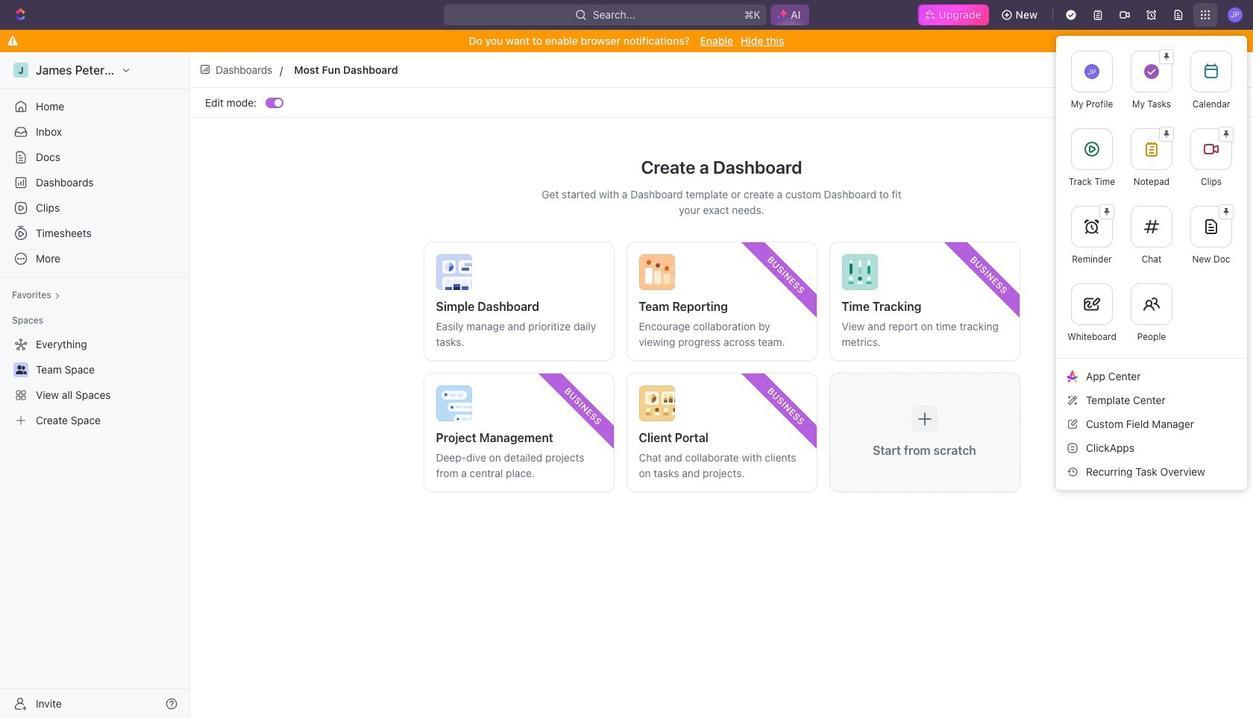 Task type: vqa. For each thing, say whether or not it's contained in the screenshot.
"Tree" in Sidebar navigation
yes



Task type: locate. For each thing, give the bounding box(es) containing it.
project management image
[[436, 386, 472, 422]]

None text field
[[294, 60, 619, 79]]

team reporting image
[[639, 254, 675, 290]]

client portal image
[[639, 386, 675, 422]]

tree
[[6, 333, 184, 433]]

sidebar navigation
[[0, 52, 190, 719]]



Task type: describe. For each thing, give the bounding box(es) containing it.
tree inside sidebar navigation
[[6, 333, 184, 433]]

simple dashboard image
[[436, 254, 472, 290]]

time tracking image
[[842, 254, 878, 290]]



